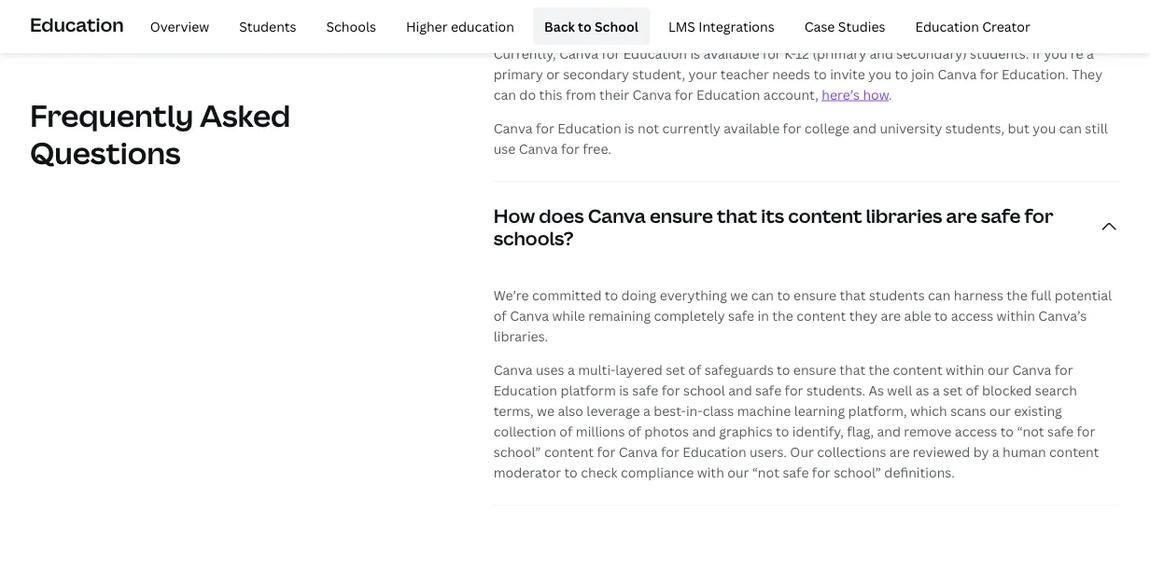 Task type: locate. For each thing, give the bounding box(es) containing it.
education
[[451, 17, 514, 35]]

our right with
[[727, 464, 749, 481]]

primary
[[494, 65, 543, 83]]

integrations
[[699, 17, 775, 35]]

access
[[951, 307, 993, 325], [955, 423, 997, 440]]

is
[[690, 44, 700, 62], [624, 119, 634, 137], [619, 381, 629, 399]]

we're
[[494, 286, 529, 304]]

1 vertical spatial within
[[946, 361, 984, 379]]

are up definitions.
[[890, 443, 910, 461]]

1 vertical spatial we
[[537, 402, 555, 420]]

0 vertical spatial is
[[690, 44, 700, 62]]

2 vertical spatial ensure
[[793, 361, 836, 379]]

0 horizontal spatial school"
[[494, 443, 541, 461]]

users.
[[750, 443, 787, 461]]

for up secondary
[[602, 44, 620, 62]]

0 vertical spatial we
[[730, 286, 748, 304]]

0 vertical spatial the
[[1007, 286, 1028, 304]]

0 horizontal spatial "not
[[752, 464, 780, 481]]

access inside the we're committed to doing everything we can to ensure that students can harness the full potential of canva while remaining completely safe in the content they are able to access within canva's libraries.
[[951, 307, 993, 325]]

the left the full
[[1007, 286, 1028, 304]]

how
[[863, 86, 889, 103]]

best-
[[654, 402, 686, 420]]

harness
[[954, 286, 1003, 304]]

you inside the canva for education is not currently available for college and university students, but you can still use canva for free.
[[1033, 119, 1056, 137]]

2 vertical spatial the
[[869, 361, 890, 379]]

here's how link
[[822, 86, 889, 103]]

for left free.
[[561, 140, 580, 157]]

to up users.
[[776, 423, 789, 440]]

(primary
[[813, 44, 866, 62]]

a inside currently, canva for education is available for k-12 (primary and secondary) students. if you're a primary or secondary student, your teacher needs to invite you to join canva for education. they can do this from their canva for education account,
[[1087, 44, 1094, 62]]

and down safeguards
[[728, 381, 752, 399]]

menu bar
[[131, 7, 1042, 45]]

collection
[[494, 423, 556, 440]]

compliance
[[621, 464, 694, 481]]

2 vertical spatial is
[[619, 381, 629, 399]]

for down photos
[[661, 443, 680, 461]]

is inside canva uses a multi-layered set of safeguards to ensure that the content within our canva for education platform is safe for school and safe for students. as well as a set of blocked search terms, we also leverage a best-in-class machine learning platform, which scans our existing collection of millions of photos and graphics to identify, flag, and remove access to "not safe for school" content for canva for education users. our collections are reviewed by a human content moderator to check compliance with our "not safe for school" definitions.
[[619, 381, 629, 399]]

can left still
[[1059, 119, 1082, 137]]

do
[[519, 86, 536, 103]]

our
[[988, 361, 1009, 379], [989, 402, 1011, 420], [727, 464, 749, 481]]

0 horizontal spatial within
[[946, 361, 984, 379]]

are right libraries
[[946, 203, 977, 228]]

your
[[689, 65, 717, 83]]

the right in
[[772, 307, 793, 325]]

for down your
[[675, 86, 693, 103]]

canva right use
[[519, 140, 558, 157]]

ensure up everything
[[650, 203, 713, 228]]

0 vertical spatial available
[[703, 44, 759, 62]]

we inside canva uses a multi-layered set of safeguards to ensure that the content within our canva for education platform is safe for school and safe for students. as well as a set of blocked search terms, we also leverage a best-in-class machine learning platform, which scans our existing collection of millions of photos and graphics to identify, flag, and remove access to "not safe for school" content for canva for education users. our collections are reviewed by a human content moderator to check compliance with our "not safe for school" definitions.
[[537, 402, 555, 420]]

ensure up learning
[[793, 361, 836, 379]]

is up leverage
[[619, 381, 629, 399]]

1 vertical spatial available
[[724, 119, 780, 137]]

"not down users.
[[752, 464, 780, 481]]

completely
[[654, 307, 725, 325]]

0 horizontal spatial you
[[868, 65, 892, 83]]

1 horizontal spatial "not
[[1017, 423, 1044, 440]]

within inside canva uses a multi-layered set of safeguards to ensure that the content within our canva for education platform is safe for school and safe for students. as well as a set of blocked search terms, we also leverage a best-in-class machine learning platform, which scans our existing collection of millions of photos and graphics to identify, flag, and remove access to "not safe for school" content for canva for education users. our collections are reviewed by a human content moderator to check compliance with our "not safe for school" definitions.
[[946, 361, 984, 379]]

and down the studies
[[870, 44, 893, 62]]

remove
[[904, 423, 952, 440]]

content right the 'its'
[[788, 203, 862, 228]]

the up as
[[869, 361, 890, 379]]

for down the millions
[[597, 443, 616, 461]]

safe inside how does canva ensure that its content libraries are safe for schools?
[[981, 203, 1021, 228]]

our up blocked
[[988, 361, 1009, 379]]

college
[[805, 119, 850, 137]]

potential
[[1055, 286, 1112, 304]]

overview link
[[139, 7, 220, 45]]

full
[[1031, 286, 1051, 304]]

access up by
[[955, 423, 997, 440]]

lms
[[668, 17, 695, 35]]

1 horizontal spatial the
[[869, 361, 890, 379]]

everything
[[660, 286, 727, 304]]

blocked
[[982, 381, 1032, 399]]

0 horizontal spatial we
[[537, 402, 555, 420]]

are inside the we're committed to doing everything we can to ensure that students can harness the full potential of canva while remaining completely safe in the content they are able to access within canva's libraries.
[[881, 307, 901, 325]]

0 horizontal spatial set
[[666, 361, 685, 379]]

2 vertical spatial are
[[890, 443, 910, 461]]

leverage
[[587, 402, 640, 420]]

0 vertical spatial you
[[868, 65, 892, 83]]

canva up libraries.
[[510, 307, 549, 325]]

we right everything
[[730, 286, 748, 304]]

canva inside the we're committed to doing everything we can to ensure that students can harness the full potential of canva while remaining completely safe in the content they are able to access within canva's libraries.
[[510, 307, 549, 325]]

the inside canva uses a multi-layered set of safeguards to ensure that the content within our canva for education platform is safe for school and safe for students. as well as a set of blocked search terms, we also leverage a best-in-class machine learning platform, which scans our existing collection of millions of photos and graphics to identify, flag, and remove access to "not safe for school" content for canva for education users. our collections are reviewed by a human content moderator to check compliance with our "not safe for school" definitions.
[[869, 361, 890, 379]]

of down we're on the bottom
[[494, 307, 507, 325]]

they
[[1072, 65, 1103, 83]]

2 vertical spatial that
[[839, 361, 866, 379]]

safe inside the we're committed to doing everything we can to ensure that students can harness the full potential of canva while remaining completely safe in the content they are able to access within canva's libraries.
[[728, 307, 754, 325]]

0 vertical spatial that
[[717, 203, 757, 228]]

to right safeguards
[[777, 361, 790, 379]]

safe up the harness
[[981, 203, 1021, 228]]

within
[[997, 307, 1035, 325], [946, 361, 984, 379]]

can
[[494, 86, 516, 103], [1059, 119, 1082, 137], [751, 286, 774, 304], [928, 286, 951, 304]]

canva
[[559, 44, 598, 62], [938, 65, 977, 83], [633, 86, 672, 103], [494, 119, 533, 137], [519, 140, 558, 157], [588, 203, 646, 228], [510, 307, 549, 325], [494, 361, 533, 379], [1012, 361, 1051, 379], [619, 443, 658, 461]]

terms,
[[494, 402, 534, 420]]

1 vertical spatial school"
[[834, 464, 881, 481]]

1 vertical spatial you
[[1033, 119, 1056, 137]]

students. inside currently, canva for education is available for k-12 (primary and secondary) students. if you're a primary or secondary student, your teacher needs to invite you to join canva for education. they can do this from their canva for education account,
[[970, 44, 1029, 62]]

canva down libraries.
[[494, 361, 533, 379]]

safeguards
[[705, 361, 774, 379]]

set
[[666, 361, 685, 379], [943, 381, 963, 399]]

how
[[494, 203, 535, 228]]

0 vertical spatial school"
[[494, 443, 541, 461]]

you're
[[1044, 44, 1084, 62]]

back to school link
[[533, 7, 650, 45]]

0 vertical spatial are
[[946, 203, 977, 228]]

ensure
[[650, 203, 713, 228], [794, 286, 837, 304], [793, 361, 836, 379]]

school"
[[494, 443, 541, 461], [834, 464, 881, 481]]

access down the harness
[[951, 307, 993, 325]]

1 horizontal spatial school"
[[834, 464, 881, 481]]

0 horizontal spatial students.
[[806, 381, 866, 399]]

0 vertical spatial access
[[951, 307, 993, 325]]

you
[[868, 65, 892, 83], [1033, 119, 1056, 137]]

"not up human
[[1017, 423, 1044, 440]]

canva down secondary)
[[938, 65, 977, 83]]

the
[[1007, 286, 1028, 304], [772, 307, 793, 325], [869, 361, 890, 379]]

content inside how does canva ensure that its content libraries are safe for schools?
[[788, 203, 862, 228]]

set up scans
[[943, 381, 963, 399]]

we
[[730, 286, 748, 304], [537, 402, 555, 420]]

within up scans
[[946, 361, 984, 379]]

that up they
[[840, 286, 866, 304]]

1 horizontal spatial we
[[730, 286, 748, 304]]

students. inside canva uses a multi-layered set of safeguards to ensure that the content within our canva for education platform is safe for school and safe for students. as well as a set of blocked search terms, we also leverage a best-in-class machine learning platform, which scans our existing collection of millions of photos and graphics to identify, flag, and remove access to "not safe for school" content for canva for education users. our collections are reviewed by a human content moderator to check compliance with our "not safe for school" definitions.
[[806, 381, 866, 399]]

school" down collections on the right bottom of page
[[834, 464, 881, 481]]

0 horizontal spatial the
[[772, 307, 793, 325]]

for up search
[[1055, 361, 1073, 379]]

that inside canva uses a multi-layered set of safeguards to ensure that the content within our canva for education platform is safe for school and safe for students. as well as a set of blocked search terms, we also leverage a best-in-class machine learning platform, which scans our existing collection of millions of photos and graphics to identify, flag, and remove access to "not safe for school" content for canva for education users. our collections are reviewed by a human content moderator to check compliance with our "not safe for school" definitions.
[[839, 361, 866, 379]]

12
[[795, 44, 809, 62]]

1 horizontal spatial students.
[[970, 44, 1029, 62]]

you right but
[[1033, 119, 1056, 137]]

students. up learning
[[806, 381, 866, 399]]

still
[[1085, 119, 1108, 137]]

to right the able
[[934, 307, 948, 325]]

students. down creator
[[970, 44, 1029, 62]]

1 vertical spatial set
[[943, 381, 963, 399]]

higher education link
[[395, 7, 526, 45]]

we left also
[[537, 402, 555, 420]]

1 vertical spatial students.
[[806, 381, 866, 399]]

to left join
[[895, 65, 908, 83]]

1 vertical spatial is
[[624, 119, 634, 137]]

1 vertical spatial ensure
[[794, 286, 837, 304]]

currently, canva for education is available for k-12 (primary and secondary) students. if you're a primary or secondary student, your teacher needs to invite you to join canva for education. they can do this from their canva for education account,
[[494, 44, 1103, 103]]

case studies link
[[793, 7, 897, 45]]

1 vertical spatial are
[[881, 307, 901, 325]]

questions
[[30, 133, 181, 173]]

0 vertical spatial within
[[997, 307, 1035, 325]]

schools
[[326, 17, 376, 35]]

to up remaining at the right bottom of page
[[605, 286, 618, 304]]

available down the account,
[[724, 119, 780, 137]]

libraries
[[866, 203, 942, 228]]

within down the full
[[997, 307, 1035, 325]]

but
[[1008, 119, 1030, 137]]

0 vertical spatial "not
[[1017, 423, 1044, 440]]

in
[[758, 307, 769, 325]]

ensure down how does canva ensure that its content libraries are safe for schools? dropdown button
[[794, 286, 837, 304]]

existing
[[1014, 402, 1062, 420]]

creator
[[982, 17, 1030, 35]]

you inside currently, canva for education is available for k-12 (primary and secondary) students. if you're a primary or secondary student, your teacher needs to invite you to join canva for education. they can do this from their canva for education account,
[[868, 65, 892, 83]]

ensure inside the we're committed to doing everything we can to ensure that students can harness the full potential of canva while remaining completely safe in the content they are able to access within canva's libraries.
[[794, 286, 837, 304]]

to up human
[[1000, 423, 1014, 440]]

school" down collection at the bottom left of the page
[[494, 443, 541, 461]]

multi-
[[578, 361, 616, 379]]

of down also
[[559, 423, 573, 440]]

that up platform,
[[839, 361, 866, 379]]

for left education.
[[980, 65, 998, 83]]

students.
[[970, 44, 1029, 62], [806, 381, 866, 399]]

for up learning
[[785, 381, 803, 399]]

"not
[[1017, 423, 1044, 440], [752, 464, 780, 481]]

for down search
[[1077, 423, 1095, 440]]

photos
[[644, 423, 689, 440]]

schools link
[[315, 7, 387, 45]]

higher
[[406, 17, 448, 35]]

ensure inside how does canva ensure that its content libraries are safe for schools?
[[650, 203, 713, 228]]

1 vertical spatial access
[[955, 423, 997, 440]]

1 vertical spatial "not
[[752, 464, 780, 481]]

canva up compliance
[[619, 443, 658, 461]]

is up your
[[690, 44, 700, 62]]

1 horizontal spatial within
[[997, 307, 1035, 325]]

can left do
[[494, 86, 516, 103]]

how does canva ensure that its content libraries are safe for schools? button
[[494, 182, 1120, 272]]

lms integrations link
[[657, 7, 786, 45]]

that
[[717, 203, 757, 228], [840, 286, 866, 304], [839, 361, 866, 379]]

available
[[703, 44, 759, 62], [724, 119, 780, 137]]

canva right the does
[[588, 203, 646, 228]]

menu bar containing overview
[[131, 7, 1042, 45]]

a up they
[[1087, 44, 1094, 62]]

content
[[788, 203, 862, 228], [796, 307, 846, 325], [893, 361, 943, 379], [544, 443, 594, 461], [1049, 443, 1099, 461]]

1 vertical spatial that
[[840, 286, 866, 304]]

can up the able
[[928, 286, 951, 304]]

set up school at the bottom right of the page
[[666, 361, 685, 379]]

0 vertical spatial ensure
[[650, 203, 713, 228]]

human
[[1003, 443, 1046, 461]]

are inside how does canva ensure that its content libraries are safe for schools?
[[946, 203, 977, 228]]

a
[[1087, 44, 1094, 62], [567, 361, 575, 379], [933, 381, 940, 399], [643, 402, 650, 420], [992, 443, 1000, 461]]

is left not
[[624, 119, 634, 137]]

1 horizontal spatial you
[[1033, 119, 1056, 137]]

safe
[[981, 203, 1021, 228], [728, 307, 754, 325], [632, 381, 658, 399], [755, 381, 782, 399], [1047, 423, 1074, 440], [783, 464, 809, 481]]

that left the 'its'
[[717, 203, 757, 228]]

millions
[[576, 423, 625, 440]]

and down the here's how . at top right
[[853, 119, 877, 137]]

our down blocked
[[989, 402, 1011, 420]]

safe left in
[[728, 307, 754, 325]]

graphics
[[719, 423, 773, 440]]

education
[[30, 11, 124, 37], [915, 17, 979, 35], [623, 44, 687, 62], [696, 86, 760, 103], [558, 119, 621, 137], [494, 381, 557, 399], [683, 443, 747, 461]]

and inside the canva for education is not currently available for college and university students, but you can still use canva for free.
[[853, 119, 877, 137]]

and down in-
[[692, 423, 716, 440]]

collections
[[817, 443, 886, 461]]

for up the full
[[1025, 203, 1054, 228]]

you up how
[[868, 65, 892, 83]]

able
[[904, 307, 931, 325]]

a right by
[[992, 443, 1000, 461]]

of up scans
[[966, 381, 979, 399]]

that inside how does canva ensure that its content libraries are safe for schools?
[[717, 203, 757, 228]]

available up teacher
[[703, 44, 759, 62]]

canva uses a multi-layered set of safeguards to ensure that the content within our canva for education platform is safe for school and safe for students. as well as a set of blocked search terms, we also leverage a best-in-class machine learning platform, which scans our existing collection of millions of photos and graphics to identify, flag, and remove access to "not safe for school" content for canva for education users. our collections are reviewed by a human content moderator to check compliance with our "not safe for school" definitions.
[[494, 361, 1099, 481]]

layered
[[616, 361, 663, 379]]

1 horizontal spatial set
[[943, 381, 963, 399]]

content left they
[[796, 307, 846, 325]]

content up as
[[893, 361, 943, 379]]

0 vertical spatial students.
[[970, 44, 1029, 62]]



Task type: vqa. For each thing, say whether or not it's contained in the screenshot.
the bottommost animeify image
no



Task type: describe. For each thing, give the bounding box(es) containing it.
for up best-
[[662, 381, 680, 399]]

can up in
[[751, 286, 774, 304]]

does
[[539, 203, 584, 228]]

for inside how does canva ensure that its content libraries are safe for schools?
[[1025, 203, 1054, 228]]

school
[[595, 17, 638, 35]]

asked
[[200, 95, 291, 136]]

currently,
[[494, 44, 556, 62]]

can inside currently, canva for education is available for k-12 (primary and secondary) students. if you're a primary or secondary student, your teacher needs to invite you to join canva for education. they can do this from their canva for education account,
[[494, 86, 516, 103]]

needs
[[772, 65, 810, 83]]

reviewed
[[913, 443, 970, 461]]

definitions.
[[884, 464, 955, 481]]

safe down our
[[783, 464, 809, 481]]

machine
[[737, 402, 791, 420]]

which
[[910, 402, 947, 420]]

by
[[973, 443, 989, 461]]

from
[[566, 86, 596, 103]]

case
[[804, 17, 835, 35]]

can inside the canva for education is not currently available for college and university students, but you can still use canva for free.
[[1059, 119, 1082, 137]]

students
[[869, 286, 925, 304]]

they
[[849, 307, 878, 325]]

secondary)
[[897, 44, 967, 62]]

students,
[[945, 119, 1005, 137]]

we're committed to doing everything we can to ensure that students can harness the full potential of canva while remaining completely safe in the content they are able to access within canva's libraries.
[[494, 286, 1112, 345]]

as
[[869, 381, 884, 399]]

their
[[599, 86, 629, 103]]

canva for education is not currently available for college and university students, but you can still use canva for free.
[[494, 119, 1108, 157]]

studies
[[838, 17, 885, 35]]

libraries.
[[494, 327, 548, 345]]

our
[[790, 443, 814, 461]]

to left the check
[[564, 464, 578, 481]]

also
[[558, 402, 583, 420]]

canva up search
[[1012, 361, 1051, 379]]

safe down 'layered'
[[632, 381, 658, 399]]

uses
[[536, 361, 564, 379]]

flag,
[[847, 423, 874, 440]]

schools?
[[494, 225, 574, 251]]

a right as
[[933, 381, 940, 399]]

student,
[[632, 65, 685, 83]]

for down this
[[536, 119, 554, 137]]

secondary
[[563, 65, 629, 83]]

students link
[[228, 7, 308, 45]]

doing
[[621, 286, 657, 304]]

content up the check
[[544, 443, 594, 461]]

1 vertical spatial the
[[772, 307, 793, 325]]

of inside the we're committed to doing everything we can to ensure that students can harness the full potential of canva while remaining completely safe in the content they are able to access within canva's libraries.
[[494, 307, 507, 325]]

use
[[494, 140, 516, 157]]

for down our
[[812, 464, 831, 481]]

overview
[[150, 17, 209, 35]]

check
[[581, 464, 618, 481]]

within inside the we're committed to doing everything we can to ensure that students can harness the full potential of canva while remaining completely safe in the content they are able to access within canva's libraries.
[[997, 307, 1035, 325]]

available inside the canva for education is not currently available for college and university students, but you can still use canva for free.
[[724, 119, 780, 137]]

as
[[916, 381, 929, 399]]

education creator
[[915, 17, 1030, 35]]

to right back
[[578, 17, 592, 35]]

frequently
[[30, 95, 194, 136]]

ensure inside canva uses a multi-layered set of safeguards to ensure that the content within our canva for education platform is safe for school and safe for students. as well as a set of blocked search terms, we also leverage a best-in-class machine learning platform, which scans our existing collection of millions of photos and graphics to identify, flag, and remove access to "not safe for school" content for canva for education users. our collections are reviewed by a human content moderator to check compliance with our "not safe for school" definitions.
[[793, 361, 836, 379]]

we inside the we're committed to doing everything we can to ensure that students can harness the full potential of canva while remaining completely safe in the content they are able to access within canva's libraries.
[[730, 286, 748, 304]]

school
[[683, 381, 725, 399]]

class
[[703, 402, 734, 420]]

canva inside how does canva ensure that its content libraries are safe for schools?
[[588, 203, 646, 228]]

platform
[[561, 381, 616, 399]]

account,
[[763, 86, 819, 103]]

while
[[552, 307, 585, 325]]

safe down existing
[[1047, 423, 1074, 440]]

canva down student,
[[633, 86, 672, 103]]

higher education
[[406, 17, 514, 35]]

students
[[239, 17, 296, 35]]

safe up machine
[[755, 381, 782, 399]]

2 horizontal spatial the
[[1007, 286, 1028, 304]]

that inside the we're committed to doing everything we can to ensure that students can harness the full potential of canva while remaining completely safe in the content they are able to access within canva's libraries.
[[840, 286, 866, 304]]

and inside currently, canva for education is available for k-12 (primary and secondary) students. if you're a primary or secondary student, your teacher needs to invite you to join canva for education. they can do this from their canva for education account,
[[870, 44, 893, 62]]

here's how .
[[822, 86, 892, 103]]

university
[[880, 119, 942, 137]]

to left invite
[[814, 65, 827, 83]]

of up school at the bottom right of the page
[[688, 361, 702, 379]]

education creator link
[[904, 7, 1042, 45]]

education.
[[1002, 65, 1069, 83]]

search
[[1035, 381, 1077, 399]]

is inside the canva for education is not currently available for college and university students, but you can still use canva for free.
[[624, 119, 634, 137]]

join
[[911, 65, 935, 83]]

remaining
[[588, 307, 651, 325]]

identify,
[[792, 423, 844, 440]]

canva's
[[1038, 307, 1087, 325]]

lms integrations
[[668, 17, 775, 35]]

committed
[[532, 286, 602, 304]]

how does canva ensure that its content libraries are safe for schools?
[[494, 203, 1054, 251]]

available inside currently, canva for education is available for k-12 (primary and secondary) students. if you're a primary or secondary student, your teacher needs to invite you to join canva for education. they can do this from their canva for education account,
[[703, 44, 759, 62]]

is inside currently, canva for education is available for k-12 (primary and secondary) students. if you're a primary or secondary student, your teacher needs to invite you to join canva for education. they can do this from their canva for education account,
[[690, 44, 700, 62]]

a right the uses
[[567, 361, 575, 379]]

1 vertical spatial our
[[989, 402, 1011, 420]]

scans
[[950, 402, 986, 420]]

2 vertical spatial our
[[727, 464, 749, 481]]

with
[[697, 464, 724, 481]]

if
[[1032, 44, 1041, 62]]

for left "k-"
[[763, 44, 781, 62]]

not
[[638, 119, 659, 137]]

education inside the canva for education is not currently available for college and university students, but you can still use canva for free.
[[558, 119, 621, 137]]

0 vertical spatial our
[[988, 361, 1009, 379]]

back
[[544, 17, 575, 35]]

canva up use
[[494, 119, 533, 137]]

and down platform,
[[877, 423, 901, 440]]

platform,
[[848, 402, 907, 420]]

of down leverage
[[628, 423, 641, 440]]

for down the account,
[[783, 119, 801, 137]]

content right human
[[1049, 443, 1099, 461]]

canva up secondary
[[559, 44, 598, 62]]

access inside canva uses a multi-layered set of safeguards to ensure that the content within our canva for education platform is safe for school and safe for students. as well as a set of blocked search terms, we also leverage a best-in-class machine learning platform, which scans our existing collection of millions of photos and graphics to identify, flag, and remove access to "not safe for school" content for canva for education users. our collections are reviewed by a human content moderator to check compliance with our "not safe for school" definitions.
[[955, 423, 997, 440]]

are inside canva uses a multi-layered set of safeguards to ensure that the content within our canva for education platform is safe for school and safe for students. as well as a set of blocked search terms, we also leverage a best-in-class machine learning platform, which scans our existing collection of millions of photos and graphics to identify, flag, and remove access to "not safe for school" content for canva for education users. our collections are reviewed by a human content moderator to check compliance with our "not safe for school" definitions.
[[890, 443, 910, 461]]

frequently asked questions
[[30, 95, 291, 173]]

or
[[546, 65, 560, 83]]

education inside education creator link
[[915, 17, 979, 35]]

currently
[[662, 119, 721, 137]]

0 vertical spatial set
[[666, 361, 685, 379]]

content inside the we're committed to doing everything we can to ensure that students can harness the full potential of canva while remaining completely safe in the content they are able to access within canva's libraries.
[[796, 307, 846, 325]]

free.
[[583, 140, 611, 157]]

to down how does canva ensure that its content libraries are safe for schools?
[[777, 286, 790, 304]]

k-
[[784, 44, 795, 62]]

a left best-
[[643, 402, 650, 420]]

this
[[539, 86, 563, 103]]



